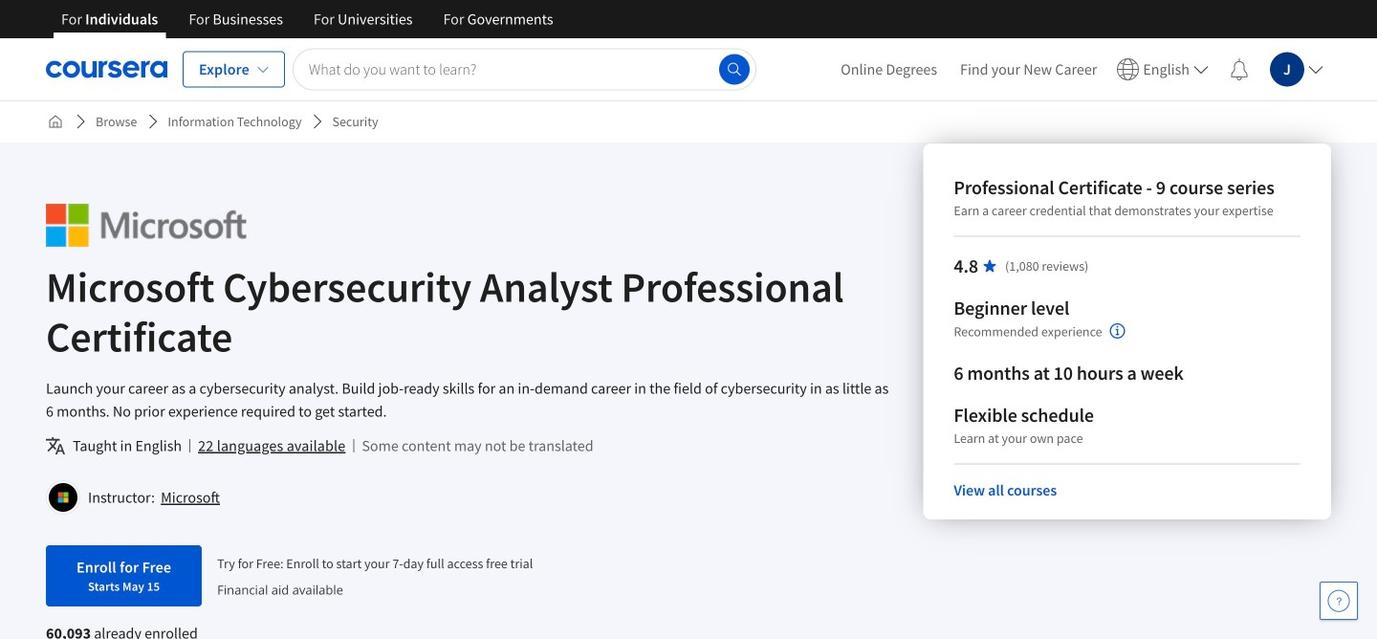 Task type: describe. For each thing, give the bounding box(es) containing it.
help center image
[[1328, 589, 1351, 612]]

coursera image
[[46, 54, 167, 85]]

microsoft image
[[49, 483, 78, 512]]



Task type: vqa. For each thing, say whether or not it's contained in the screenshot.
second And
no



Task type: locate. For each thing, give the bounding box(es) containing it.
menu
[[830, 38, 1332, 100]]

banner navigation
[[46, 0, 569, 38]]

microsoft image
[[46, 204, 246, 247]]

home image
[[48, 114, 63, 129]]

None search field
[[293, 48, 757, 90]]

What do you want to learn? text field
[[293, 48, 757, 90]]

information about difficulty level pre-requisites. image
[[1111, 323, 1126, 339]]



